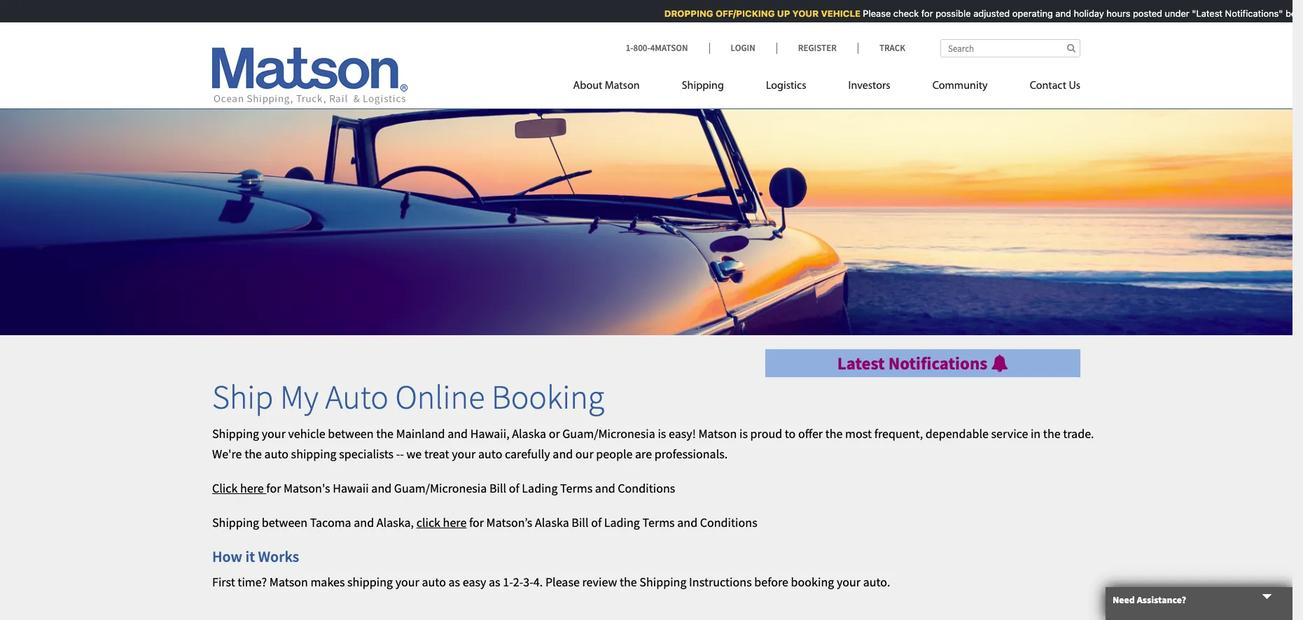 Task type: vqa. For each thing, say whether or not it's contained in the screenshot.
THE TRANSPORT TOPICS "link"
no



Task type: describe. For each thing, give the bounding box(es) containing it.
your down alaska,
[[396, 574, 420, 591]]

1 horizontal spatial 1-
[[626, 42, 634, 54]]

alaska,
[[377, 515, 414, 531]]

matson's
[[487, 515, 533, 531]]

or
[[549, 426, 560, 442]]

2 is from the left
[[740, 426, 748, 442]]

0 horizontal spatial conditions
[[618, 481, 676, 497]]

1- inside ship my auto online booking main content
[[503, 574, 513, 591]]

4.
[[534, 574, 543, 591]]

latest
[[838, 352, 885, 375]]

1 vertical spatial of
[[591, 515, 602, 531]]

service
[[992, 426, 1029, 442]]

the right offer
[[826, 426, 843, 442]]

under
[[1160, 8, 1185, 19]]

0 horizontal spatial for
[[266, 481, 281, 497]]

possible
[[931, 8, 966, 19]]

carefully
[[505, 446, 550, 462]]

matson inside shipping your vehicle between the mainland and hawaii, alaska or guam/micronesia                                         is easy! matson is proud to offer the most frequent, dependable service in the                                         trade. we're the auto shipping specialists -- we treat your auto carefully and                                         our people are professionals.
[[699, 426, 737, 442]]

0 horizontal spatial guam/micronesia
[[394, 481, 487, 497]]

makes
[[311, 574, 345, 591]]

0 vertical spatial before
[[1281, 8, 1304, 19]]

holiday
[[1069, 8, 1099, 19]]

how it works
[[212, 547, 299, 566]]

online
[[395, 376, 485, 418]]

login link
[[709, 42, 777, 54]]

for for alaska,
[[469, 515, 484, 531]]

your left auto.
[[837, 574, 861, 591]]

1 is from the left
[[658, 426, 666, 442]]

click here for matson's hawaii and guam/micronesia bill of lading terms and conditions
[[212, 481, 676, 497]]

people
[[596, 446, 633, 462]]

login
[[731, 42, 756, 54]]

and left alaska,
[[354, 515, 374, 531]]

check
[[888, 8, 914, 19]]

2 vertical spatial matson
[[270, 574, 308, 591]]

offer
[[799, 426, 823, 442]]

treat
[[424, 446, 450, 462]]

blue matson logo with ocean, shipping, truck, rail and logistics written beneath it. image
[[212, 48, 408, 105]]

and left our
[[553, 446, 573, 462]]

ship my auto online booking main content
[[195, 335, 1293, 621]]

need
[[1113, 594, 1136, 607]]

first time? matson makes shipping your auto as easy as 1-2-3-4. please review the                                                   shipping instructions before booking your auto.
[[212, 574, 891, 591]]

and up the treat
[[448, 426, 468, 442]]

2 horizontal spatial auto
[[478, 446, 503, 462]]

guam/micronesia inside shipping your vehicle between the mainland and hawaii, alaska or guam/micronesia                                         is easy! matson is proud to offer the most frequent, dependable service in the                                         trade. we're the auto shipping specialists -- we treat your auto carefully and                                         our people are professionals.
[[563, 426, 656, 442]]

and left holiday
[[1051, 8, 1066, 19]]

click
[[212, 481, 238, 497]]

1 horizontal spatial lading
[[604, 515, 640, 531]]

ship
[[212, 376, 274, 418]]

alaska inside shipping your vehicle between the mainland and hawaii, alaska or guam/micronesia                                         is easy! matson is proud to offer the most frequent, dependable service in the                                         trade. we're the auto shipping specialists -- we treat your auto carefully and                                         our people are professionals.
[[512, 426, 546, 442]]

dependable
[[926, 426, 989, 442]]

time?
[[238, 574, 267, 591]]

investors
[[849, 81, 891, 92]]

instructions
[[689, 574, 752, 591]]

our
[[576, 446, 594, 462]]

we
[[407, 446, 422, 462]]

logistics link
[[745, 74, 828, 102]]

booking
[[791, 574, 835, 591]]

contact
[[1030, 81, 1067, 92]]

community
[[933, 81, 988, 92]]

trade.
[[1064, 426, 1095, 442]]

1 as from the left
[[449, 574, 460, 591]]

my
[[280, 376, 319, 418]]

it
[[245, 547, 255, 566]]

contact us link
[[1009, 74, 1081, 102]]

off/picking
[[711, 8, 770, 19]]

hawaii
[[333, 481, 369, 497]]

4matson
[[651, 42, 688, 54]]

logistics
[[766, 81, 807, 92]]

easy
[[463, 574, 487, 591]]

dropping off/picking up your vehicle please check for possible adjusted operating and holiday hours posted under "latest notifications" before
[[659, 8, 1304, 19]]

vehicle
[[288, 426, 326, 442]]

adjusted
[[969, 8, 1005, 19]]

contact us
[[1030, 81, 1081, 92]]

3-
[[524, 574, 534, 591]]

register
[[798, 42, 837, 54]]

click
[[417, 515, 441, 531]]

shipping link
[[661, 74, 745, 102]]

0 vertical spatial please
[[858, 8, 886, 19]]



Task type: locate. For each thing, give the bounding box(es) containing it.
shipping left instructions
[[640, 574, 687, 591]]

ship my auto online booking
[[212, 376, 605, 418]]

1- left 4matson
[[626, 42, 634, 54]]

track link
[[858, 42, 906, 54]]

1 horizontal spatial as
[[489, 574, 501, 591]]

matson up "professionals."
[[699, 426, 737, 442]]

"latest
[[1187, 8, 1218, 19]]

0 horizontal spatial before
[[755, 574, 789, 591]]

lading
[[522, 481, 558, 497], [604, 515, 640, 531]]

mainland
[[396, 426, 445, 442]]

specialists
[[339, 446, 394, 462]]

tacoma
[[310, 515, 351, 531]]

1 vertical spatial conditions
[[700, 515, 758, 531]]

shipping for shipping
[[682, 81, 724, 92]]

of
[[509, 481, 520, 497], [591, 515, 602, 531]]

2-
[[513, 574, 524, 591]]

1 horizontal spatial matson
[[605, 81, 640, 92]]

dropping
[[659, 8, 708, 19]]

2 - from the left
[[400, 446, 404, 462]]

1 horizontal spatial before
[[1281, 8, 1304, 19]]

of up matson's
[[509, 481, 520, 497]]

the right review
[[620, 574, 637, 591]]

1 - from the left
[[396, 446, 400, 462]]

as
[[449, 574, 460, 591], [489, 574, 501, 591]]

auto left easy
[[422, 574, 446, 591]]

1 vertical spatial bill
[[572, 515, 589, 531]]

matson down works
[[270, 574, 308, 591]]

as right easy
[[489, 574, 501, 591]]

alaska up carefully on the left bottom of the page
[[512, 426, 546, 442]]

as left easy
[[449, 574, 460, 591]]

click here link
[[212, 481, 266, 497]]

before right notifications"
[[1281, 8, 1304, 19]]

of up review
[[591, 515, 602, 531]]

professionals.
[[655, 446, 728, 462]]

vehicle
[[816, 8, 856, 19]]

latest notifications
[[838, 352, 991, 375]]

1 vertical spatial here
[[443, 515, 467, 531]]

terms down the are
[[643, 515, 675, 531]]

1 vertical spatial guam/micronesia
[[394, 481, 487, 497]]

0 vertical spatial here
[[240, 481, 264, 497]]

bell image
[[991, 355, 1009, 373]]

-
[[396, 446, 400, 462], [400, 446, 404, 462]]

between up works
[[262, 515, 308, 531]]

top menu navigation
[[573, 74, 1081, 102]]

here
[[240, 481, 264, 497], [443, 515, 467, 531]]

shipping your vehicle between the mainland and hawaii, alaska or guam/micronesia                                         is easy! matson is proud to offer the most frequent, dependable service in the                                         trade. we're the auto shipping specialists -- we treat your auto carefully and                                         our people are professionals.
[[212, 426, 1095, 462]]

how
[[212, 547, 242, 566]]

1 horizontal spatial guam/micronesia
[[563, 426, 656, 442]]

0 horizontal spatial please
[[546, 574, 580, 591]]

guam/micronesia up click here link
[[394, 481, 487, 497]]

notifications
[[889, 352, 988, 375]]

0 horizontal spatial auto
[[264, 446, 289, 462]]

0 horizontal spatial 1-
[[503, 574, 513, 591]]

1 vertical spatial alaska
[[535, 515, 569, 531]]

1 horizontal spatial terms
[[643, 515, 675, 531]]

auto
[[264, 446, 289, 462], [478, 446, 503, 462], [422, 574, 446, 591]]

investors link
[[828, 74, 912, 102]]

1 vertical spatial lading
[[604, 515, 640, 531]]

the right in
[[1044, 426, 1061, 442]]

works
[[258, 547, 299, 566]]

matson's
[[284, 481, 330, 497]]

proud
[[751, 426, 783, 442]]

please
[[858, 8, 886, 19], [546, 574, 580, 591]]

shipping
[[682, 81, 724, 92], [212, 426, 259, 442], [212, 515, 259, 531], [640, 574, 687, 591]]

is left easy!
[[658, 426, 666, 442]]

between
[[328, 426, 374, 442], [262, 515, 308, 531]]

please left "check" at the right
[[858, 8, 886, 19]]

auto.
[[864, 574, 891, 591]]

and right hawaii
[[372, 481, 392, 497]]

1-
[[626, 42, 634, 54], [503, 574, 513, 591]]

shipping inside top menu navigation
[[682, 81, 724, 92]]

0 horizontal spatial terms
[[561, 481, 593, 497]]

shipping for shipping between tacoma and alaska, click here for matson's alaska bill of lading terms and conditions
[[212, 515, 259, 531]]

alaska right matson's
[[535, 515, 569, 531]]

conditions
[[618, 481, 676, 497], [700, 515, 758, 531]]

your right the treat
[[452, 446, 476, 462]]

alaska
[[512, 426, 546, 442], [535, 515, 569, 531]]

1 horizontal spatial between
[[328, 426, 374, 442]]

conditions down the are
[[618, 481, 676, 497]]

None search field
[[941, 39, 1081, 57]]

1 vertical spatial for
[[266, 481, 281, 497]]

community link
[[912, 74, 1009, 102]]

review
[[583, 574, 617, 591]]

matson inside about matson 'link'
[[605, 81, 640, 92]]

about matson link
[[573, 74, 661, 102]]

shipping for shipping your vehicle between the mainland and hawaii, alaska or guam/micronesia                                         is easy! matson is proud to offer the most frequent, dependable service in the                                         trade. we're the auto shipping specialists -- we treat your auto carefully and                                         our people are professionals.
[[212, 426, 259, 442]]

shipping inside shipping your vehicle between the mainland and hawaii, alaska or guam/micronesia                                         is easy! matson is proud to offer the most frequent, dependable service in the                                         trade. we're the auto shipping specialists -- we treat your auto carefully and                                         our people are professionals.
[[291, 446, 337, 462]]

800-
[[634, 42, 651, 54]]

assistance?
[[1137, 594, 1187, 607]]

guam/micronesia up people
[[563, 426, 656, 442]]

hawaii,
[[471, 426, 510, 442]]

0 horizontal spatial here
[[240, 481, 264, 497]]

for left matson's
[[266, 481, 281, 497]]

your left 'vehicle'
[[262, 426, 286, 442]]

register link
[[777, 42, 858, 54]]

lading up review
[[604, 515, 640, 531]]

1 horizontal spatial is
[[740, 426, 748, 442]]

0 horizontal spatial lading
[[522, 481, 558, 497]]

bill up review
[[572, 515, 589, 531]]

latest notifications button
[[838, 352, 1009, 375]]

are
[[635, 446, 652, 462]]

2 horizontal spatial for
[[916, 8, 928, 19]]

1 vertical spatial between
[[262, 515, 308, 531]]

need assistance?
[[1113, 594, 1187, 607]]

in
[[1031, 426, 1041, 442]]

lading down carefully on the left bottom of the page
[[522, 481, 558, 497]]

notifications"
[[1220, 8, 1278, 19]]

first
[[212, 574, 235, 591]]

0 vertical spatial terms
[[561, 481, 593, 497]]

terms down our
[[561, 481, 593, 497]]

and down people
[[595, 481, 616, 497]]

2 horizontal spatial matson
[[699, 426, 737, 442]]

0 vertical spatial between
[[328, 426, 374, 442]]

1 vertical spatial matson
[[699, 426, 737, 442]]

auto down the 'hawaii,'
[[478, 446, 503, 462]]

1 horizontal spatial here
[[443, 515, 467, 531]]

0 horizontal spatial of
[[509, 481, 520, 497]]

shipping between tacoma and alaska, click here for matson's alaska bill of lading terms and conditions
[[212, 515, 758, 531]]

1 vertical spatial shipping
[[348, 574, 393, 591]]

2 vertical spatial for
[[469, 515, 484, 531]]

1 horizontal spatial of
[[591, 515, 602, 531]]

for
[[916, 8, 928, 19], [266, 481, 281, 497], [469, 515, 484, 531]]

1-800-4matson link
[[626, 42, 709, 54]]

0 vertical spatial guam/micronesia
[[563, 426, 656, 442]]

shipping down 4matson
[[682, 81, 724, 92]]

1 horizontal spatial shipping
[[348, 574, 393, 591]]

0 horizontal spatial between
[[262, 515, 308, 531]]

car shipped by matson to hawaii at beach during sunset. image
[[0, 87, 1293, 335]]

bill
[[490, 481, 507, 497], [572, 515, 589, 531]]

Search search field
[[941, 39, 1081, 57]]

for right "check" at the right
[[916, 8, 928, 19]]

0 vertical spatial conditions
[[618, 481, 676, 497]]

before
[[1281, 8, 1304, 19], [755, 574, 789, 591]]

easy!
[[669, 426, 696, 442]]

bill up matson's
[[490, 481, 507, 497]]

0 vertical spatial alaska
[[512, 426, 546, 442]]

to
[[785, 426, 796, 442]]

auto
[[325, 376, 389, 418]]

0 vertical spatial bill
[[490, 481, 507, 497]]

auto down 'vehicle'
[[264, 446, 289, 462]]

about matson
[[573, 81, 640, 92]]

the right we're
[[245, 446, 262, 462]]

1 horizontal spatial please
[[858, 8, 886, 19]]

please right the 4. on the left bottom of the page
[[546, 574, 580, 591]]

1 horizontal spatial auto
[[422, 574, 446, 591]]

0 horizontal spatial bill
[[490, 481, 507, 497]]

about
[[573, 81, 603, 92]]

operating
[[1008, 8, 1048, 19]]

1 vertical spatial before
[[755, 574, 789, 591]]

please inside ship my auto online booking main content
[[546, 574, 580, 591]]

0 horizontal spatial matson
[[270, 574, 308, 591]]

is left proud
[[740, 426, 748, 442]]

posted
[[1128, 8, 1158, 19]]

shipping right the makes
[[348, 574, 393, 591]]

0 horizontal spatial is
[[658, 426, 666, 442]]

between inside shipping your vehicle between the mainland and hawaii, alaska or guam/micronesia                                         is easy! matson is proud to offer the most frequent, dependable service in the                                         trade. we're the auto shipping specialists -- we treat your auto carefully and                                         our people are professionals.
[[328, 426, 374, 442]]

matson right about
[[605, 81, 640, 92]]

1-800-4matson
[[626, 42, 688, 54]]

shipping up we're
[[212, 426, 259, 442]]

guam/micronesia
[[563, 426, 656, 442], [394, 481, 487, 497]]

frequent,
[[875, 426, 923, 442]]

0 vertical spatial shipping
[[291, 446, 337, 462]]

conditions up instructions
[[700, 515, 758, 531]]

0 vertical spatial matson
[[605, 81, 640, 92]]

up
[[772, 8, 785, 19]]

hours
[[1102, 8, 1126, 19]]

click here link
[[417, 515, 467, 531]]

1 vertical spatial terms
[[643, 515, 675, 531]]

2 as from the left
[[489, 574, 501, 591]]

the
[[376, 426, 394, 442], [826, 426, 843, 442], [1044, 426, 1061, 442], [245, 446, 262, 462], [620, 574, 637, 591]]

shipping down click here link
[[212, 515, 259, 531]]

before left booking
[[755, 574, 789, 591]]

track
[[880, 42, 906, 54]]

0 vertical spatial 1-
[[626, 42, 634, 54]]

0 horizontal spatial as
[[449, 574, 460, 591]]

your
[[787, 8, 814, 19]]

for for vehicle
[[916, 8, 928, 19]]

1 horizontal spatial for
[[469, 515, 484, 531]]

and up instructions
[[678, 515, 698, 531]]

1 horizontal spatial bill
[[572, 515, 589, 531]]

1 horizontal spatial conditions
[[700, 515, 758, 531]]

matson
[[605, 81, 640, 92], [699, 426, 737, 442], [270, 574, 308, 591]]

0 vertical spatial for
[[916, 8, 928, 19]]

the up the "specialists"
[[376, 426, 394, 442]]

shipping inside shipping your vehicle between the mainland and hawaii, alaska or guam/micronesia                                         is easy! matson is proud to offer the most frequent, dependable service in the                                         trade. we're the auto shipping specialists -- we treat your auto carefully and                                         our people are professionals.
[[212, 426, 259, 442]]

for left matson's
[[469, 515, 484, 531]]

1 vertical spatial 1-
[[503, 574, 513, 591]]

0 vertical spatial of
[[509, 481, 520, 497]]

search image
[[1068, 43, 1076, 53]]

1 vertical spatial please
[[546, 574, 580, 591]]

0 horizontal spatial shipping
[[291, 446, 337, 462]]

us
[[1069, 81, 1081, 92]]

and
[[1051, 8, 1066, 19], [448, 426, 468, 442], [553, 446, 573, 462], [372, 481, 392, 497], [595, 481, 616, 497], [354, 515, 374, 531], [678, 515, 698, 531]]

0 vertical spatial lading
[[522, 481, 558, 497]]

most
[[846, 426, 872, 442]]

1- left 3-
[[503, 574, 513, 591]]

between up the "specialists"
[[328, 426, 374, 442]]

we're
[[212, 446, 242, 462]]

before inside ship my auto online booking main content
[[755, 574, 789, 591]]

booking
[[492, 376, 605, 418]]

shipping down 'vehicle'
[[291, 446, 337, 462]]



